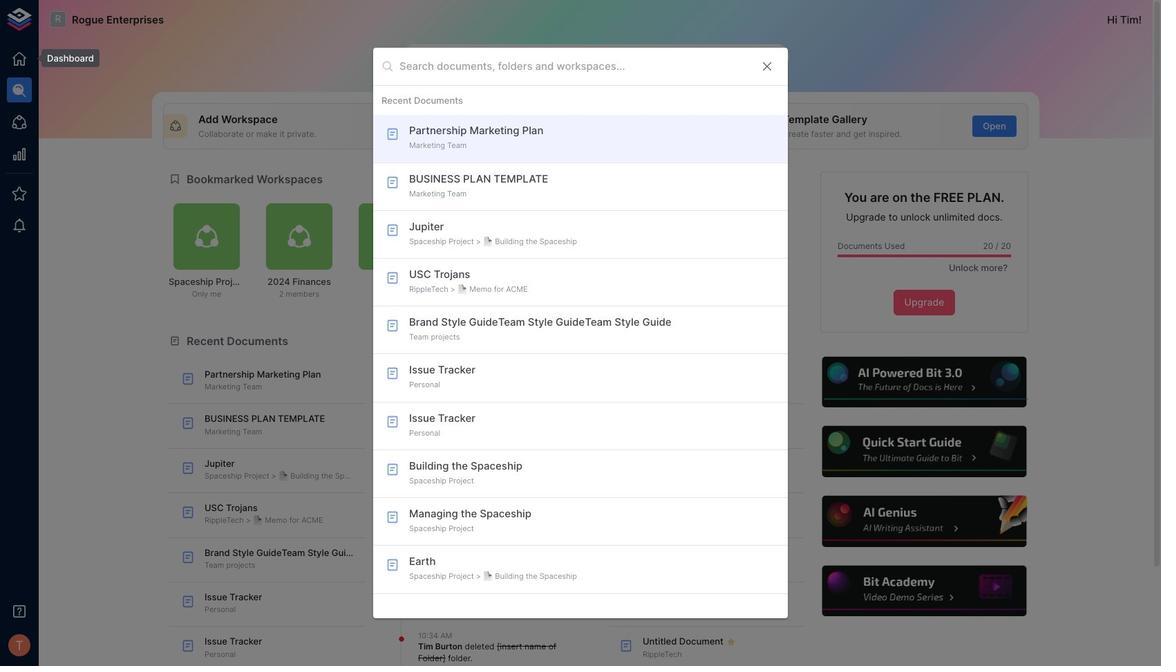 Task type: describe. For each thing, give the bounding box(es) containing it.
1 help image from the top
[[821, 355, 1029, 409]]

3 help image from the top
[[821, 494, 1029, 549]]

4 help image from the top
[[821, 564, 1029, 619]]



Task type: vqa. For each thing, say whether or not it's contained in the screenshot.
Remove Bookmark image
no



Task type: locate. For each thing, give the bounding box(es) containing it.
Search documents, folders and workspaces... text field
[[400, 56, 750, 77]]

dialog
[[373, 47, 788, 619]]

2 help image from the top
[[821, 424, 1029, 479]]

tooltip
[[32, 49, 99, 67]]

help image
[[821, 355, 1029, 409], [821, 424, 1029, 479], [821, 494, 1029, 549], [821, 564, 1029, 619]]



